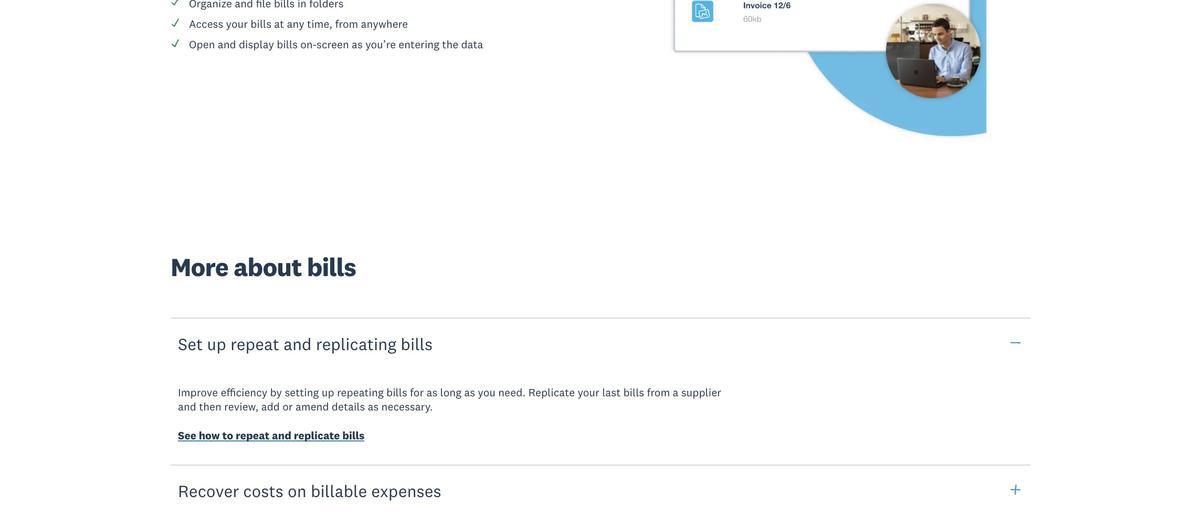 Task type: describe. For each thing, give the bounding box(es) containing it.
you
[[478, 385, 496, 399]]

on-
[[301, 37, 317, 51]]

screen
[[317, 37, 349, 51]]

supplier
[[682, 385, 722, 399]]

see how to repeat and replicate bills link
[[178, 429, 365, 445]]

long
[[440, 385, 462, 399]]

the
[[442, 37, 459, 51]]

access your bills at any time, from anywhere
[[189, 17, 408, 31]]

up inside "improve efficiency by setting up repeating bills for as long as you need. replicate your last bills from a supplier and then review, add or amend details as necessary."
[[322, 385, 334, 399]]

repeat inside set up repeat and replicating bills dropdown button
[[231, 333, 279, 354]]

see
[[178, 429, 196, 443]]

open and display bills on-screen as you're entering the data
[[189, 37, 483, 51]]

see how to repeat and replicate bills
[[178, 429, 365, 443]]

a
[[673, 385, 679, 399]]

as left 'you'
[[464, 385, 475, 399]]

or
[[283, 400, 293, 414]]

to
[[222, 429, 233, 443]]

recover
[[178, 480, 239, 501]]

billable
[[311, 480, 367, 501]]

included image for open and display bills on-screen as you're entering the data
[[171, 39, 180, 48]]

necessary.
[[382, 400, 433, 414]]

data
[[461, 37, 483, 51]]

time,
[[307, 17, 333, 31]]

by
[[270, 385, 282, 399]]

and inside "improve efficiency by setting up repeating bills for as long as you need. replicate your last bills from a supplier and then review, add or amend details as necessary."
[[178, 400, 196, 414]]

then
[[199, 400, 222, 414]]

set
[[178, 333, 203, 354]]

improve efficiency by setting up repeating bills for as long as you need. replicate your last bills from a supplier and then review, add or amend details as necessary.
[[178, 385, 722, 414]]

included image for access your bills at any time, from anywhere
[[171, 18, 180, 28]]

replicating
[[316, 333, 397, 354]]

setting
[[285, 385, 319, 399]]

anywhere
[[361, 17, 408, 31]]

as left you're
[[352, 37, 363, 51]]

as right for
[[427, 385, 438, 399]]

at
[[274, 17, 284, 31]]

replicate
[[294, 429, 340, 443]]

and inside dropdown button
[[284, 333, 312, 354]]

display
[[239, 37, 274, 51]]

1 included image from the top
[[171, 0, 180, 7]]

0 horizontal spatial from
[[335, 17, 358, 31]]

replicate
[[529, 385, 575, 399]]

0 vertical spatial your
[[226, 17, 248, 31]]

and right 'open'
[[218, 37, 236, 51]]

your inside "improve efficiency by setting up repeating bills for as long as you need. replicate your last bills from a supplier and then review, add or amend details as necessary."
[[578, 385, 600, 399]]

review,
[[224, 400, 259, 414]]

from inside "improve efficiency by setting up repeating bills for as long as you need. replicate your last bills from a supplier and then review, add or amend details as necessary."
[[647, 385, 670, 399]]

recover costs on billable expenses
[[178, 480, 441, 501]]

about
[[234, 251, 302, 283]]

as down repeating
[[368, 400, 379, 414]]



Task type: locate. For each thing, give the bounding box(es) containing it.
recover costs on billable expenses button
[[171, 465, 1031, 516]]

1 horizontal spatial up
[[322, 385, 334, 399]]

repeat inside see how to repeat and replicate bills link
[[236, 429, 270, 443]]

your
[[226, 17, 248, 31], [578, 385, 600, 399]]

and
[[218, 37, 236, 51], [284, 333, 312, 354], [178, 400, 196, 414], [272, 429, 291, 443]]

open
[[189, 37, 215, 51]]

improve
[[178, 385, 218, 399]]

0 vertical spatial repeat
[[231, 333, 279, 354]]

1 vertical spatial from
[[647, 385, 670, 399]]

2 vertical spatial included image
[[171, 39, 180, 48]]

on
[[288, 480, 307, 501]]

details
[[332, 400, 365, 414]]

from left "a"
[[647, 385, 670, 399]]

0 vertical spatial included image
[[171, 0, 180, 7]]

0 horizontal spatial up
[[207, 333, 226, 354]]

and down improve
[[178, 400, 196, 414]]

efficiency
[[221, 385, 267, 399]]

3 included image from the top
[[171, 39, 180, 48]]

1 vertical spatial up
[[322, 385, 334, 399]]

from
[[335, 17, 358, 31], [647, 385, 670, 399]]

set up repeat and replicating bills
[[178, 333, 433, 354]]

and down or
[[272, 429, 291, 443]]

more about bills
[[171, 251, 356, 283]]

1 vertical spatial included image
[[171, 18, 180, 28]]

1 vertical spatial repeat
[[236, 429, 270, 443]]

1 vertical spatial your
[[578, 385, 600, 399]]

up up amend
[[322, 385, 334, 399]]

2 included image from the top
[[171, 18, 180, 28]]

amend
[[296, 400, 329, 414]]

expenses
[[371, 480, 441, 501]]

bills inside dropdown button
[[401, 333, 433, 354]]

included image
[[171, 0, 180, 7], [171, 18, 180, 28], [171, 39, 180, 48]]

your left last
[[578, 385, 600, 399]]

up right set
[[207, 333, 226, 354]]

up
[[207, 333, 226, 354], [322, 385, 334, 399]]

how
[[199, 429, 220, 443]]

any
[[287, 17, 305, 31]]

and up setting
[[284, 333, 312, 354]]

up inside dropdown button
[[207, 333, 226, 354]]

for
[[410, 385, 424, 399]]

add
[[261, 400, 280, 414]]

your up display on the top left
[[226, 17, 248, 31]]

repeat right to on the left bottom of page
[[236, 429, 270, 443]]

access
[[189, 17, 223, 31]]

need.
[[499, 385, 526, 399]]

costs
[[243, 480, 284, 501]]

more
[[171, 251, 228, 283]]

0 vertical spatial from
[[335, 17, 358, 31]]

repeat
[[231, 333, 279, 354], [236, 429, 270, 443]]

repeating
[[337, 385, 384, 399]]

bills
[[251, 17, 272, 31], [277, 37, 298, 51], [307, 251, 356, 283], [401, 333, 433, 354], [387, 385, 407, 399], [624, 385, 645, 399], [343, 429, 365, 443]]

from up open and display bills on-screen as you're entering the data
[[335, 17, 358, 31]]

1 horizontal spatial from
[[647, 385, 670, 399]]

entering
[[399, 37, 440, 51]]

set up repeat and replicating bills button
[[171, 318, 1031, 371]]

last
[[603, 385, 621, 399]]

0 vertical spatial up
[[207, 333, 226, 354]]

0 horizontal spatial your
[[226, 17, 248, 31]]

a bill that's been emailed to the business's xero inbox is stored in the files library. image
[[612, 0, 1031, 150], [612, 0, 1031, 150]]

as
[[352, 37, 363, 51], [427, 385, 438, 399], [464, 385, 475, 399], [368, 400, 379, 414]]

you're
[[366, 37, 396, 51]]

1 horizontal spatial your
[[578, 385, 600, 399]]

repeat up 'efficiency'
[[231, 333, 279, 354]]



Task type: vqa. For each thing, say whether or not it's contained in the screenshot.
right do
no



